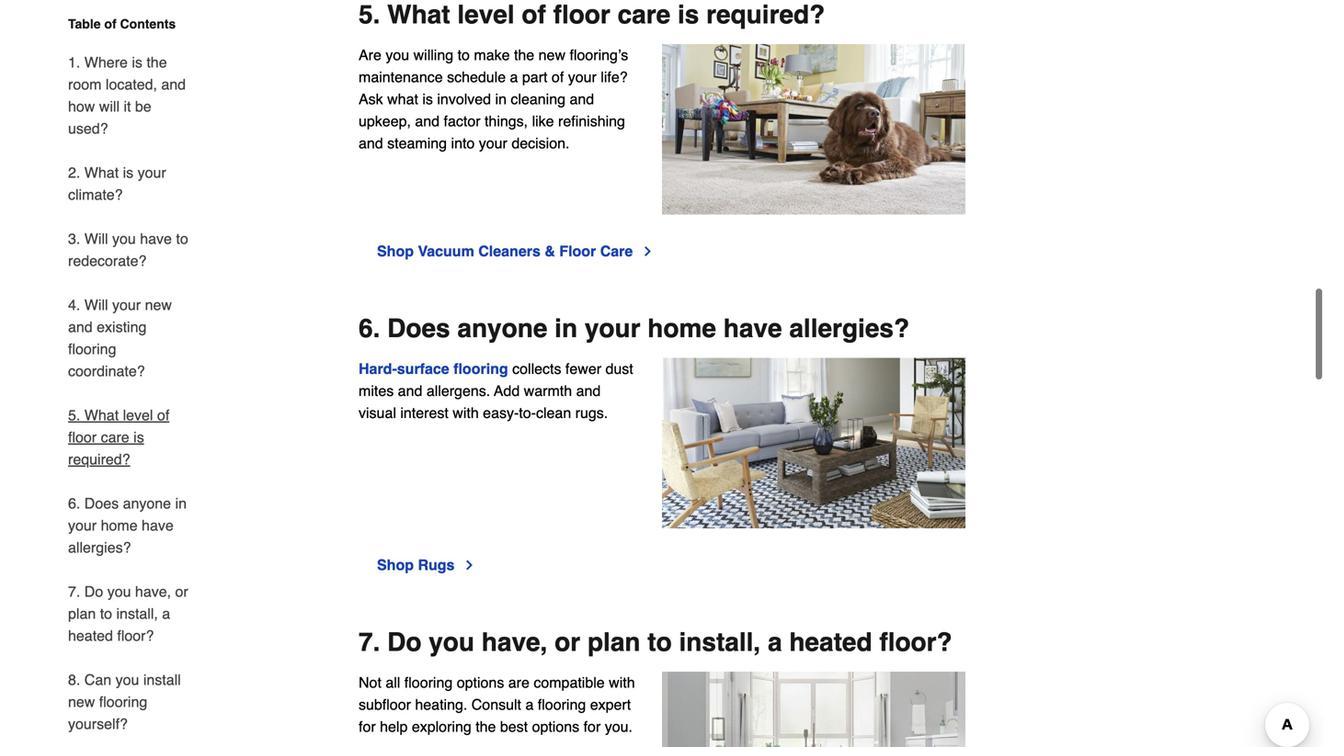 Task type: locate. For each thing, give the bounding box(es) containing it.
or down 6. does anyone in your home have allergies? link
[[175, 584, 188, 601]]

0 vertical spatial have
[[140, 230, 172, 247]]

0 vertical spatial options
[[457, 675, 504, 692]]

and up the steaming
[[415, 113, 440, 130]]

0 horizontal spatial does
[[84, 495, 119, 512]]

1 horizontal spatial do
[[387, 628, 422, 658]]

floor?
[[117, 628, 154, 645], [880, 628, 953, 658]]

1 vertical spatial floor
[[68, 429, 97, 446]]

required? inside the 5. what level of floor care is required?
[[68, 451, 130, 468]]

anyone down 5. what level of floor care is required? link
[[123, 495, 171, 512]]

5. inside the 5. what level of floor care is required?
[[68, 407, 80, 424]]

flooring down "can"
[[99, 694, 147, 711]]

heated inside table of contents element
[[68, 628, 113, 645]]

new inside 4. will your new and existing flooring coordinate?
[[145, 297, 172, 314]]

1 vertical spatial will
[[84, 297, 108, 314]]

0 vertical spatial will
[[84, 230, 108, 247]]

the inside not all flooring options are compatible with subfloor heating. consult a flooring expert for help exploring the best options for you.
[[476, 719, 496, 736]]

6. down 5. what level of floor care is required? link
[[68, 495, 80, 512]]

heating.
[[415, 697, 468, 714]]

shop for what
[[377, 243, 414, 260]]

0 horizontal spatial 6.
[[68, 495, 80, 512]]

collects
[[512, 361, 562, 378]]

you inside 8. can you install new flooring yourself?
[[116, 672, 139, 689]]

0 horizontal spatial 6. does anyone in your home have allergies?
[[68, 495, 187, 556]]

with down allergens.
[[453, 405, 479, 422]]

a inside not all flooring options are compatible with subfloor heating. consult a flooring expert for help exploring the best options for you.
[[526, 697, 534, 714]]

heated up the 'a large bathroom with a white freestanding tub, dual white vanities and marble-look tile flooring.' image
[[789, 628, 873, 658]]

1 horizontal spatial 5. what level of floor care is required?
[[359, 0, 825, 29]]

does
[[387, 314, 450, 344], [84, 495, 119, 512]]

6. does anyone in your home have allergies? up dust on the left of the page
[[359, 314, 910, 344]]

and down 4.
[[68, 319, 93, 336]]

2 will from the top
[[84, 297, 108, 314]]

home
[[648, 314, 717, 344], [101, 517, 138, 534]]

1 horizontal spatial 7.
[[359, 628, 380, 658]]

level up the make at the top left of page
[[457, 0, 515, 29]]

0 vertical spatial 5. what level of floor care is required?
[[359, 0, 825, 29]]

shop left rugs
[[377, 557, 414, 574]]

plan up '8.'
[[68, 606, 96, 623]]

will inside "3. will you have to redecorate?"
[[84, 230, 108, 247]]

1 for from the left
[[359, 719, 376, 736]]

1 horizontal spatial care
[[618, 0, 671, 29]]

options up consult
[[457, 675, 504, 692]]

the
[[514, 46, 535, 63], [147, 54, 167, 71], [476, 719, 496, 736]]

level down coordinate? at the left of the page
[[123, 407, 153, 424]]

a living room with rattan chairs, a light blue sofa and a navy, light blue and white patterned rug. image
[[662, 358, 966, 529]]

6. does anyone in your home have allergies? down 5. what level of floor care is required? link
[[68, 495, 187, 556]]

what
[[387, 91, 418, 108]]

make
[[474, 46, 510, 63]]

flooring inside 4. will your new and existing flooring coordinate?
[[68, 341, 116, 358]]

and up refinishing
[[570, 91, 594, 108]]

you inside are you willing to make the new flooring's maintenance schedule a part of your life? ask what is involved in cleaning and upkeep, and factor things, like refinishing and steaming into your decision.
[[386, 46, 409, 63]]

install
[[143, 672, 181, 689]]

1 vertical spatial 5. what level of floor care is required?
[[68, 407, 169, 468]]

install,
[[116, 606, 158, 623], [679, 628, 761, 658]]

1 horizontal spatial 6.
[[359, 314, 380, 344]]

1 vertical spatial shop
[[377, 557, 414, 574]]

does up surface
[[387, 314, 450, 344]]

new inside 8. can you install new flooring yourself?
[[68, 694, 95, 711]]

a large bathroom with a white freestanding tub, dual white vanities and marble-look tile flooring. image
[[662, 673, 966, 748]]

do
[[84, 584, 103, 601], [387, 628, 422, 658]]

heated
[[68, 628, 113, 645], [789, 628, 873, 658]]

0 vertical spatial plan
[[68, 606, 96, 623]]

for
[[359, 719, 376, 736], [584, 719, 601, 736]]

you for 7. do you have, or plan to install, a heated floor? link
[[107, 584, 131, 601]]

for left help on the bottom of the page
[[359, 719, 376, 736]]

7. down 6. does anyone in your home have allergies? link
[[68, 584, 80, 601]]

have inside 6. does anyone in your home have allergies?
[[142, 517, 174, 534]]

and
[[161, 76, 186, 93], [570, 91, 594, 108], [415, 113, 440, 130], [359, 135, 383, 152], [68, 319, 93, 336], [398, 383, 423, 400], [576, 383, 601, 400]]

0 horizontal spatial for
[[359, 719, 376, 736]]

do up all
[[387, 628, 422, 658]]

options
[[457, 675, 504, 692], [532, 719, 580, 736]]

floor
[[553, 0, 611, 29], [68, 429, 97, 446]]

chevron right image inside shop rugs link
[[462, 558, 477, 573]]

or
[[175, 584, 188, 601], [555, 628, 581, 658]]

what up willing
[[387, 0, 450, 29]]

6. up the hard-
[[359, 314, 380, 344]]

new up the part
[[539, 46, 566, 63]]

shop vacuum cleaners & floor care
[[377, 243, 633, 260]]

a inside 7. do you have, or plan to install, a heated floor?
[[162, 606, 170, 623]]

what for 5. what level of floor care is required? link
[[84, 407, 119, 424]]

you
[[386, 46, 409, 63], [112, 230, 136, 247], [107, 584, 131, 601], [429, 628, 475, 658], [116, 672, 139, 689]]

0 vertical spatial do
[[84, 584, 103, 601]]

1 vertical spatial with
[[609, 675, 635, 692]]

willing
[[414, 46, 454, 63]]

with up expert
[[609, 675, 635, 692]]

0 vertical spatial install,
[[116, 606, 158, 623]]

1 horizontal spatial in
[[495, 91, 507, 108]]

shop rugs
[[377, 557, 455, 574]]

plan inside 7. do you have, or plan to install, a heated floor?
[[68, 606, 96, 623]]

4.
[[68, 297, 80, 314]]

1 vertical spatial 7.
[[359, 628, 380, 658]]

5. what level of floor care is required? up flooring's
[[359, 0, 825, 29]]

upkeep,
[[359, 113, 411, 130]]

0 vertical spatial level
[[457, 0, 515, 29]]

1 horizontal spatial 6. does anyone in your home have allergies?
[[359, 314, 910, 344]]

1 vertical spatial allergies?
[[68, 539, 131, 556]]

part
[[522, 69, 548, 86]]

expert
[[590, 697, 631, 714]]

&
[[545, 243, 555, 260]]

0 vertical spatial shop
[[377, 243, 414, 260]]

shop inside shop rugs link
[[377, 557, 414, 574]]

0 horizontal spatial new
[[68, 694, 95, 711]]

0 vertical spatial in
[[495, 91, 507, 108]]

1 vertical spatial 5.
[[68, 407, 80, 424]]

life?
[[601, 69, 628, 86]]

will right 3.
[[84, 230, 108, 247]]

plan up compatible
[[588, 628, 641, 658]]

subfloor
[[359, 697, 411, 714]]

new
[[539, 46, 566, 63], [145, 297, 172, 314], [68, 694, 95, 711]]

2 vertical spatial new
[[68, 694, 95, 711]]

0 vertical spatial new
[[539, 46, 566, 63]]

0 vertical spatial have,
[[135, 584, 171, 601]]

1 horizontal spatial floor
[[553, 0, 611, 29]]

do inside 7. do you have, or plan to install, a heated floor?
[[84, 584, 103, 601]]

will
[[84, 230, 108, 247], [84, 297, 108, 314]]

in up things,
[[495, 91, 507, 108]]

of up the part
[[522, 0, 546, 29]]

1 shop from the top
[[377, 243, 414, 260]]

and inside 1. where is the room located, and how will it be used?
[[161, 76, 186, 93]]

cleaning
[[511, 91, 566, 108]]

to-
[[519, 405, 536, 422]]

new up existing
[[145, 297, 172, 314]]

care down coordinate? at the left of the page
[[101, 429, 129, 446]]

7. do you have, or plan to install, a heated floor? up "can"
[[68, 584, 188, 645]]

shop inside shop vacuum cleaners & floor care link
[[377, 243, 414, 260]]

new down '8.'
[[68, 694, 95, 711]]

table
[[68, 17, 101, 31]]

1 vertical spatial or
[[555, 628, 581, 658]]

have inside "3. will you have to redecorate?"
[[140, 230, 172, 247]]

0 horizontal spatial with
[[453, 405, 479, 422]]

chevron right image right rugs
[[462, 558, 477, 573]]

1 vertical spatial what
[[84, 164, 119, 181]]

chevron right image right the care
[[640, 244, 655, 259]]

you inside 7. do you have, or plan to install, a heated floor?
[[107, 584, 131, 601]]

home inside 6. does anyone in your home have allergies?
[[101, 517, 138, 534]]

have, up are
[[482, 628, 548, 658]]

1 vertical spatial in
[[555, 314, 578, 344]]

or up compatible
[[555, 628, 581, 658]]

0 horizontal spatial home
[[101, 517, 138, 534]]

steaming
[[387, 135, 447, 152]]

7. do you have, or plan to install, a heated floor? inside table of contents element
[[68, 584, 188, 645]]

flooring up heating.
[[405, 675, 453, 692]]

you down 6. does anyone in your home have allergies? link
[[107, 584, 131, 601]]

0 vertical spatial what
[[387, 0, 450, 29]]

7. do you have, or plan to install, a heated floor?
[[68, 584, 188, 645], [359, 628, 953, 658]]

2 vertical spatial in
[[175, 495, 187, 512]]

in down 5. what level of floor care is required? link
[[175, 495, 187, 512]]

floor up flooring's
[[553, 0, 611, 29]]

0 horizontal spatial 7.
[[68, 584, 80, 601]]

1 vertical spatial required?
[[68, 451, 130, 468]]

hard-surface flooring
[[359, 361, 508, 378]]

care inside the 5. what level of floor care is required?
[[101, 429, 129, 446]]

1 horizontal spatial heated
[[789, 628, 873, 658]]

flooring up coordinate? at the left of the page
[[68, 341, 116, 358]]

0 horizontal spatial anyone
[[123, 495, 171, 512]]

help
[[380, 719, 408, 736]]

1 vertical spatial chevron right image
[[462, 558, 477, 573]]

5. what level of floor care is required?
[[359, 0, 825, 29], [68, 407, 169, 468]]

1 vertical spatial 6.
[[68, 495, 80, 512]]

to
[[458, 46, 470, 63], [176, 230, 188, 247], [100, 606, 112, 623], [648, 628, 672, 658]]

like
[[532, 113, 554, 130]]

flooring
[[68, 341, 116, 358], [454, 361, 508, 378], [405, 675, 453, 692], [99, 694, 147, 711], [538, 697, 586, 714]]

dust
[[606, 361, 634, 378]]

is
[[678, 0, 699, 29], [132, 54, 142, 71], [423, 91, 433, 108], [123, 164, 133, 181], [134, 429, 144, 446]]

0 vertical spatial anyone
[[457, 314, 548, 344]]

0 horizontal spatial required?
[[68, 451, 130, 468]]

0 horizontal spatial floor
[[68, 429, 97, 446]]

4. will your new and existing flooring coordinate?
[[68, 297, 172, 380]]

chevron right image inside shop vacuum cleaners & floor care link
[[640, 244, 655, 259]]

0 horizontal spatial or
[[175, 584, 188, 601]]

2 for from the left
[[584, 719, 601, 736]]

with
[[453, 405, 479, 422], [609, 675, 635, 692]]

of down 4. will your new and existing flooring coordinate? link
[[157, 407, 169, 424]]

you inside "3. will you have to redecorate?"
[[112, 230, 136, 247]]

options right best
[[532, 719, 580, 736]]

a up the 'a large bathroom with a white freestanding tub, dual white vanities and marble-look tile flooring.' image
[[768, 628, 782, 658]]

0 vertical spatial allergies?
[[790, 314, 910, 344]]

easy-
[[483, 405, 519, 422]]

anyone inside 6. does anyone in your home have allergies? link
[[123, 495, 171, 512]]

0 horizontal spatial plan
[[68, 606, 96, 623]]

required?
[[707, 0, 825, 29], [68, 451, 130, 468]]

hard-
[[359, 361, 397, 378]]

is inside 1. where is the room located, and how will it be used?
[[132, 54, 142, 71]]

install, inside table of contents element
[[116, 606, 158, 623]]

into
[[451, 135, 475, 152]]

1 horizontal spatial install,
[[679, 628, 761, 658]]

does down 5. what level of floor care is required? link
[[84, 495, 119, 512]]

1 vertical spatial do
[[387, 628, 422, 658]]

of right the part
[[552, 69, 564, 86]]

1 will from the top
[[84, 230, 108, 247]]

0 horizontal spatial 7. do you have, or plan to install, a heated floor?
[[68, 584, 188, 645]]

in up fewer
[[555, 314, 578, 344]]

plan
[[68, 606, 96, 623], [588, 628, 641, 658]]

7.
[[68, 584, 80, 601], [359, 628, 380, 658]]

7. up not
[[359, 628, 380, 658]]

1 vertical spatial new
[[145, 297, 172, 314]]

shop
[[377, 243, 414, 260], [377, 557, 414, 574]]

1 horizontal spatial new
[[145, 297, 172, 314]]

1 vertical spatial does
[[84, 495, 119, 512]]

0 horizontal spatial have,
[[135, 584, 171, 601]]

the up the located,
[[147, 54, 167, 71]]

the up the part
[[514, 46, 535, 63]]

chevron right image for floor
[[640, 244, 655, 259]]

will right 4.
[[84, 297, 108, 314]]

floor down coordinate? at the left of the page
[[68, 429, 97, 446]]

ask
[[359, 91, 383, 108]]

1 vertical spatial home
[[101, 517, 138, 534]]

existing
[[97, 319, 147, 336]]

care up flooring's
[[618, 0, 671, 29]]

1 horizontal spatial 7. do you have, or plan to install, a heated floor?
[[359, 628, 953, 658]]

1 horizontal spatial for
[[584, 719, 601, 736]]

1 horizontal spatial with
[[609, 675, 635, 692]]

2.
[[68, 164, 80, 181]]

of
[[522, 0, 546, 29], [104, 17, 116, 31], [552, 69, 564, 86], [157, 407, 169, 424]]

a up install
[[162, 606, 170, 623]]

visual
[[359, 405, 396, 422]]

allergies?
[[790, 314, 910, 344], [68, 539, 131, 556]]

0 vertical spatial chevron right image
[[640, 244, 655, 259]]

in
[[495, 91, 507, 108], [555, 314, 578, 344], [175, 495, 187, 512]]

of inside are you willing to make the new flooring's maintenance schedule a part of your life? ask what is involved in cleaning and upkeep, and factor things, like refinishing and steaming into your decision.
[[552, 69, 564, 86]]

7. do you have, or plan to install, a heated floor? up expert
[[359, 628, 953, 658]]

warmth
[[524, 383, 572, 400]]

what
[[387, 0, 450, 29], [84, 164, 119, 181], [84, 407, 119, 424]]

0 horizontal spatial floor?
[[117, 628, 154, 645]]

1 horizontal spatial or
[[555, 628, 581, 658]]

0 vertical spatial home
[[648, 314, 717, 344]]

schedule
[[447, 69, 506, 86]]

will inside 4. will your new and existing flooring coordinate?
[[84, 297, 108, 314]]

what up the climate?
[[84, 164, 119, 181]]

floor
[[560, 243, 596, 260]]

0 vertical spatial 7.
[[68, 584, 80, 601]]

2 horizontal spatial the
[[514, 46, 535, 63]]

5. what level of floor care is required? down coordinate? at the left of the page
[[68, 407, 169, 468]]

and up rugs.
[[576, 383, 601, 400]]

the down consult
[[476, 719, 496, 736]]

5. down coordinate? at the left of the page
[[68, 407, 80, 424]]

0 horizontal spatial in
[[175, 495, 187, 512]]

have, down 6. does anyone in your home have allergies? link
[[135, 584, 171, 601]]

2 horizontal spatial new
[[539, 46, 566, 63]]

you up "maintenance"
[[386, 46, 409, 63]]

1 vertical spatial level
[[123, 407, 153, 424]]

chevron right image for your
[[462, 558, 477, 573]]

2 shop from the top
[[377, 557, 414, 574]]

is inside are you willing to make the new flooring's maintenance schedule a part of your life? ask what is involved in cleaning and upkeep, and factor things, like refinishing and steaming into your decision.
[[423, 91, 433, 108]]

interest
[[400, 405, 449, 422]]

table of contents element
[[53, 15, 191, 748]]

level
[[457, 0, 515, 29], [123, 407, 153, 424]]

0 vertical spatial 5.
[[359, 0, 380, 29]]

1 horizontal spatial plan
[[588, 628, 641, 658]]

refinishing
[[558, 113, 625, 130]]

1 vertical spatial install,
[[679, 628, 761, 658]]

0 horizontal spatial heated
[[68, 628, 113, 645]]

0 horizontal spatial care
[[101, 429, 129, 446]]

do down 6. does anyone in your home have allergies? link
[[84, 584, 103, 601]]

shop left vacuum
[[377, 243, 414, 260]]

heated up "can"
[[68, 628, 113, 645]]

6. does anyone in your home have allergies? link
[[68, 482, 191, 570]]

you right "can"
[[116, 672, 139, 689]]

1 horizontal spatial 5.
[[359, 0, 380, 29]]

what down coordinate? at the left of the page
[[84, 407, 119, 424]]

you up redecorate?
[[112, 230, 136, 247]]

anyone up the collects
[[457, 314, 548, 344]]

0 horizontal spatial chevron right image
[[462, 558, 477, 573]]

0 horizontal spatial options
[[457, 675, 504, 692]]

0 vertical spatial does
[[387, 314, 450, 344]]

for left you.
[[584, 719, 601, 736]]

1 vertical spatial 6. does anyone in your home have allergies?
[[68, 495, 187, 556]]

0 horizontal spatial do
[[84, 584, 103, 601]]

1 horizontal spatial floor?
[[880, 628, 953, 658]]

chevron right image
[[640, 244, 655, 259], [462, 558, 477, 573]]

0 vertical spatial with
[[453, 405, 479, 422]]

0 horizontal spatial 5.
[[68, 407, 80, 424]]

a down are
[[526, 697, 534, 714]]

0 vertical spatial or
[[175, 584, 188, 601]]

hard-surface flooring link
[[359, 361, 508, 378]]

or inside 7. do you have, or plan to install, a heated floor?
[[175, 584, 188, 601]]

what inside 2. what is your climate?
[[84, 164, 119, 181]]

and right the located,
[[161, 76, 186, 93]]

in inside are you willing to make the new flooring's maintenance schedule a part of your life? ask what is involved in cleaning and upkeep, and factor things, like refinishing and steaming into your decision.
[[495, 91, 507, 108]]

1 vertical spatial anyone
[[123, 495, 171, 512]]

0 horizontal spatial install,
[[116, 606, 158, 623]]

a left the part
[[510, 69, 518, 86]]

5. up are
[[359, 0, 380, 29]]

1 vertical spatial care
[[101, 429, 129, 446]]

will
[[99, 98, 120, 115]]

your inside 2. what is your climate?
[[138, 164, 166, 181]]

0 vertical spatial 6.
[[359, 314, 380, 344]]

you up heating.
[[429, 628, 475, 658]]

it
[[124, 98, 131, 115]]

your inside 4. will your new and existing flooring coordinate?
[[112, 297, 141, 314]]



Task type: vqa. For each thing, say whether or not it's contained in the screenshot.
the rightmost ENHANCED
no



Task type: describe. For each thing, give the bounding box(es) containing it.
0 vertical spatial floor
[[553, 0, 611, 29]]

compatible
[[534, 675, 605, 692]]

are you willing to make the new flooring's maintenance schedule a part of your life? ask what is involved in cleaning and upkeep, and factor things, like refinishing and steaming into your decision.
[[359, 46, 628, 152]]

can
[[84, 672, 111, 689]]

have, inside 7. do you have, or plan to install, a heated floor?
[[135, 584, 171, 601]]

not all flooring options are compatible with subfloor heating. consult a flooring expert for help exploring the best options for you.
[[359, 675, 635, 736]]

used?
[[68, 120, 108, 137]]

shop rugs link
[[377, 555, 477, 577]]

4. will your new and existing flooring coordinate? link
[[68, 283, 191, 394]]

located,
[[106, 76, 157, 93]]

vacuum
[[418, 243, 474, 260]]

table of contents
[[68, 17, 176, 31]]

surface
[[397, 361, 450, 378]]

7. do you have, or plan to install, a heated floor? link
[[68, 570, 191, 659]]

2. what is your climate?
[[68, 164, 166, 203]]

add
[[494, 383, 520, 400]]

5. what level of floor care is required? link
[[68, 394, 191, 482]]

floor? inside 7. do you have, or plan to install, a heated floor?
[[117, 628, 154, 645]]

to inside 7. do you have, or plan to install, a heated floor?
[[100, 606, 112, 623]]

are
[[359, 46, 382, 63]]

collects fewer dust mites and allergens. add warmth and visual interest with easy-to-clean rugs.
[[359, 361, 634, 422]]

5. what level of floor care is required? inside 5. what level of floor care is required? link
[[68, 407, 169, 468]]

room
[[68, 76, 102, 93]]

the inside 1. where is the room located, and how will it be used?
[[147, 54, 167, 71]]

coordinate?
[[68, 363, 145, 380]]

in inside 6. does anyone in your home have allergies?
[[175, 495, 187, 512]]

contents
[[120, 17, 176, 31]]

new inside are you willing to make the new flooring's maintenance schedule a part of your life? ask what is involved in cleaning and upkeep, and factor things, like refinishing and steaming into your decision.
[[539, 46, 566, 63]]

fewer
[[566, 361, 602, 378]]

1. where is the room located, and how will it be used?
[[68, 54, 186, 137]]

what for 2. what is your climate? link
[[84, 164, 119, 181]]

3. will you have to redecorate? link
[[68, 217, 191, 283]]

clean
[[536, 405, 571, 422]]

factor
[[444, 113, 481, 130]]

a inside are you willing to make the new flooring's maintenance schedule a part of your life? ask what is involved in cleaning and upkeep, and factor things, like refinishing and steaming into your decision.
[[510, 69, 518, 86]]

1 vertical spatial options
[[532, 719, 580, 736]]

0 vertical spatial required?
[[707, 0, 825, 29]]

decision.
[[512, 135, 570, 152]]

0 vertical spatial care
[[618, 0, 671, 29]]

you for 8. can you install new flooring yourself? link
[[116, 672, 139, 689]]

and inside 4. will your new and existing flooring coordinate?
[[68, 319, 93, 336]]

8.
[[68, 672, 80, 689]]

flooring's
[[570, 46, 628, 63]]

allergens.
[[427, 383, 490, 400]]

of inside the 5. what level of floor care is required?
[[157, 407, 169, 424]]

level inside the 5. what level of floor care is required?
[[123, 407, 153, 424]]

2. what is your climate? link
[[68, 151, 191, 217]]

1 horizontal spatial level
[[457, 0, 515, 29]]

shop vacuum cleaners & floor care link
[[377, 241, 655, 263]]

1 vertical spatial plan
[[588, 628, 641, 658]]

1.
[[68, 54, 80, 71]]

does inside table of contents element
[[84, 495, 119, 512]]

flooring up allergens.
[[454, 361, 508, 378]]

best
[[500, 719, 528, 736]]

8. can you install new flooring yourself?
[[68, 672, 181, 733]]

with inside not all flooring options are compatible with subfloor heating. consult a flooring expert for help exploring the best options for you.
[[609, 675, 635, 692]]

1 vertical spatial have,
[[482, 628, 548, 658]]

3. will you have to redecorate?
[[68, 230, 188, 270]]

is inside 2. what is your climate?
[[123, 164, 133, 181]]

7. inside 7. do you have, or plan to install, a heated floor?
[[68, 584, 80, 601]]

3.
[[68, 230, 80, 247]]

mites
[[359, 383, 394, 400]]

rugs
[[418, 557, 455, 574]]

shop for does
[[377, 557, 414, 574]]

maintenance
[[359, 69, 443, 86]]

1 horizontal spatial anyone
[[457, 314, 548, 344]]

things,
[[485, 113, 528, 130]]

the inside are you willing to make the new flooring's maintenance schedule a part of your life? ask what is involved in cleaning and upkeep, and factor things, like refinishing and steaming into your decision.
[[514, 46, 535, 63]]

flooring down compatible
[[538, 697, 586, 714]]

to inside "3. will you have to redecorate?"
[[176, 230, 188, 247]]

involved
[[437, 91, 491, 108]]

1. where is the room located, and how will it be used? link
[[68, 40, 191, 151]]

2 horizontal spatial in
[[555, 314, 578, 344]]

8. can you install new flooring yourself? link
[[68, 659, 191, 747]]

care
[[600, 243, 633, 260]]

to inside are you willing to make the new flooring's maintenance schedule a part of your life? ask what is involved in cleaning and upkeep, and factor things, like refinishing and steaming into your decision.
[[458, 46, 470, 63]]

rugs.
[[575, 405, 608, 422]]

a living room with yellow walls, cream carpet and a large brown dog lying on top of it. image
[[662, 44, 966, 215]]

not
[[359, 675, 382, 692]]

will for 4.
[[84, 297, 108, 314]]

floor inside 5. what level of floor care is required? link
[[68, 429, 97, 446]]

all
[[386, 675, 400, 692]]

how
[[68, 98, 95, 115]]

6. inside 6. does anyone in your home have allergies?
[[68, 495, 80, 512]]

redecorate?
[[68, 252, 147, 270]]

are
[[508, 675, 530, 692]]

and down surface
[[398, 383, 423, 400]]

consult
[[472, 697, 522, 714]]

yourself?
[[68, 716, 128, 733]]

you.
[[605, 719, 633, 736]]

6. does anyone in your home have allergies? inside table of contents element
[[68, 495, 187, 556]]

0 vertical spatial 6. does anyone in your home have allergies?
[[359, 314, 910, 344]]

with inside 'collects fewer dust mites and allergens. add warmth and visual interest with easy-to-clean rugs.'
[[453, 405, 479, 422]]

climate?
[[68, 186, 123, 203]]

be
[[135, 98, 151, 115]]

you for "3. will you have to redecorate?" link
[[112, 230, 136, 247]]

is inside 5. what level of floor care is required? link
[[134, 429, 144, 446]]

1 horizontal spatial allergies?
[[790, 314, 910, 344]]

cleaners
[[479, 243, 541, 260]]

and down upkeep,
[[359, 135, 383, 152]]

of right table
[[104, 17, 116, 31]]

exploring
[[412, 719, 472, 736]]

will for 3.
[[84, 230, 108, 247]]

1 horizontal spatial home
[[648, 314, 717, 344]]

where
[[84, 54, 128, 71]]

allergies? inside 6. does anyone in your home have allergies?
[[68, 539, 131, 556]]

1 vertical spatial have
[[724, 314, 782, 344]]

flooring inside 8. can you install new flooring yourself?
[[99, 694, 147, 711]]



